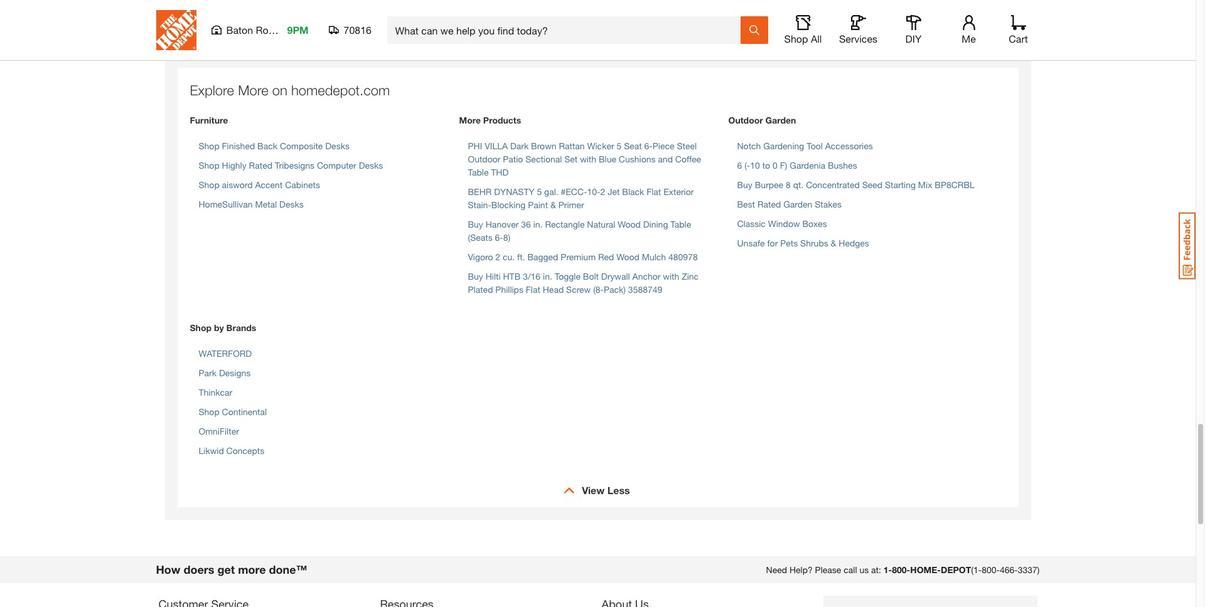 Task type: locate. For each thing, give the bounding box(es) containing it.
0 horizontal spatial flat
[[526, 285, 541, 295]]

0 vertical spatial in.
[[534, 219, 543, 230]]

help?
[[790, 565, 813, 576]]

buy hilti htb 3/16 in. toggle bolt drywall anchor with zinc plated phillips flat head screw (8-pack) 3588749
[[468, 271, 699, 295]]

1 horizontal spatial 5
[[617, 141, 622, 151]]

1 vertical spatial with
[[663, 271, 680, 282]]

1 horizontal spatial table
[[671, 219, 692, 230]]

0 vertical spatial 5
[[617, 141, 622, 151]]

with left zinc
[[663, 271, 680, 282]]

2 horizontal spatial desks
[[359, 160, 383, 171]]

classic
[[738, 219, 766, 229]]

with inside 'phi villa dark brown rattan wicker 5 seat 6-piece steel outdoor patio sectional set with blue cushions and coffee table thd'
[[580, 154, 597, 165]]

more left on
[[238, 82, 269, 99]]

2 vertical spatial buy
[[468, 271, 483, 282]]

800- right depot
[[982, 565, 1000, 576]]

rectangle
[[545, 219, 585, 230]]

shop down furniture
[[199, 141, 220, 151]]

1 vertical spatial buy
[[468, 219, 483, 230]]

homesullivan metal desks link
[[199, 199, 304, 210]]

for
[[768, 238, 778, 249]]

by
[[214, 323, 224, 334]]

thd
[[491, 167, 509, 178]]

shop
[[785, 33, 809, 45], [199, 141, 220, 151], [199, 160, 220, 171], [199, 180, 220, 190], [190, 323, 212, 334], [199, 407, 220, 418]]

shop inside button
[[785, 33, 809, 45]]

0 vertical spatial with
[[580, 154, 597, 165]]

8)
[[503, 232, 511, 243]]

sectional
[[526, 154, 562, 165]]

0 vertical spatial flat
[[647, 187, 661, 197]]

window
[[768, 219, 800, 229]]

0 horizontal spatial table
[[468, 167, 489, 178]]

0 vertical spatial table
[[468, 167, 489, 178]]

0 horizontal spatial 2
[[496, 252, 501, 263]]

rated down burpee
[[758, 199, 781, 210]]

0 horizontal spatial with
[[580, 154, 597, 165]]

buy for buy hanover 36 in. rectangle natural wood dining table (seats 6-8)
[[468, 219, 483, 230]]

buy inside buy hanover 36 in. rectangle natural wood dining table (seats 6-8)
[[468, 219, 483, 230]]

flat
[[647, 187, 661, 197], [526, 285, 541, 295]]

shop finished back composite desks
[[199, 141, 350, 151]]

1 vertical spatial garden
[[784, 199, 813, 210]]

outdoor
[[729, 115, 763, 126], [468, 154, 501, 165]]

0 vertical spatial buy
[[738, 180, 753, 190]]

2 800- from the left
[[982, 565, 1000, 576]]

mulch
[[642, 252, 666, 263]]

flat inside "buy hilti htb 3/16 in. toggle bolt drywall anchor with zinc plated phillips flat head screw (8-pack) 3588749"
[[526, 285, 541, 295]]

view less button
[[582, 484, 630, 499]]

explore more on homedepot.com
[[190, 82, 390, 99]]

phi
[[468, 141, 482, 151]]

0 vertical spatial &
[[551, 200, 556, 210]]

qt.
[[794, 180, 804, 190]]

0 horizontal spatial in.
[[534, 219, 543, 230]]

bushes
[[828, 160, 858, 171]]

buy inside "buy hilti htb 3/16 in. toggle bolt drywall anchor with zinc plated phillips flat head screw (8-pack) 3588749"
[[468, 271, 483, 282]]

best
[[738, 199, 755, 210]]

3/16
[[523, 271, 541, 282]]

me button
[[949, 15, 989, 45]]

0 vertical spatial outdoor
[[729, 115, 763, 126]]

bolt
[[583, 271, 599, 282]]

shop up homesullivan on the top left of page
[[199, 180, 220, 190]]

garden up gardening
[[766, 115, 797, 126]]

shop left the by
[[190, 323, 212, 334]]

1 vertical spatial wood
[[617, 252, 640, 263]]

coffee
[[676, 154, 701, 165]]

shop left all
[[785, 33, 809, 45]]

2 left jet
[[601, 187, 606, 197]]

concentrated
[[806, 180, 860, 190]]

buy burpee 8 qt. concentrated seed starting mix bp8crbl
[[738, 180, 975, 190]]

on
[[272, 82, 287, 99]]

behr dynasty 5 gal. #ecc-10-2 jet black flat exterior stain-blocking paint & primer
[[468, 187, 694, 210]]

primer
[[559, 200, 584, 210]]

0 vertical spatial 2
[[601, 187, 606, 197]]

at:
[[872, 565, 882, 576]]

1 vertical spatial 6-
[[495, 232, 504, 243]]

1 vertical spatial outdoor
[[468, 154, 501, 165]]

buy hanover 36 in. rectangle natural wood dining table (seats 6-8) link
[[468, 219, 692, 243]]

1 horizontal spatial flat
[[647, 187, 661, 197]]

thinkcar link
[[199, 388, 232, 398]]

anchor
[[633, 271, 661, 282]]

in.
[[534, 219, 543, 230], [543, 271, 553, 282]]

all
[[811, 33, 822, 45]]

with inside "buy hilti htb 3/16 in. toggle bolt drywall anchor with zinc plated phillips flat head screw (8-pack) 3588749"
[[663, 271, 680, 282]]

in. up head
[[543, 271, 553, 282]]

park designs link
[[199, 368, 251, 379]]

desks
[[325, 141, 350, 151], [359, 160, 383, 171], [280, 199, 304, 210]]

flat inside behr dynasty 5 gal. #ecc-10-2 jet black flat exterior stain-blocking paint & primer
[[647, 187, 661, 197]]

& down gal.
[[551, 200, 556, 210]]

480978
[[669, 252, 698, 263]]

0 horizontal spatial desks
[[280, 199, 304, 210]]

flat down 3/16 on the left of page
[[526, 285, 541, 295]]

rated up shop aisword accent cabinets link
[[249, 160, 273, 171]]

1 vertical spatial flat
[[526, 285, 541, 295]]

1 horizontal spatial 6-
[[645, 141, 653, 151]]

phi villa dark brown rattan wicker 5 seat 6-piece steel outdoor patio sectional set with blue cushions and coffee table thd
[[468, 141, 701, 178]]

designs
[[219, 368, 251, 379]]

view less
[[582, 485, 630, 497]]

exterior
[[664, 187, 694, 197]]

10-
[[587, 187, 601, 197]]

shop left highly
[[199, 160, 220, 171]]

shop highly rated tribesigns computer desks link
[[199, 160, 383, 171]]

1 horizontal spatial in.
[[543, 271, 553, 282]]

vigoro
[[468, 252, 493, 263]]

800- right the at:
[[893, 565, 911, 576]]

brown
[[531, 141, 557, 151]]

6- down hanover
[[495, 232, 504, 243]]

800-
[[893, 565, 911, 576], [982, 565, 1000, 576]]

zinc
[[682, 271, 699, 282]]

shop for shop continental
[[199, 407, 220, 418]]

more link image
[[564, 488, 575, 495]]

and
[[658, 154, 673, 165]]

1 vertical spatial in.
[[543, 271, 553, 282]]

brands
[[226, 323, 256, 334]]

1 vertical spatial desks
[[359, 160, 383, 171]]

buy up plated
[[468, 271, 483, 282]]

1 horizontal spatial with
[[663, 271, 680, 282]]

6- inside 'phi villa dark brown rattan wicker 5 seat 6-piece steel outdoor patio sectional set with blue cushions and coffee table thd'
[[645, 141, 653, 151]]

0 vertical spatial rated
[[249, 160, 273, 171]]

0 vertical spatial wood
[[618, 219, 641, 230]]

& right shrubs
[[831, 238, 837, 249]]

0 vertical spatial desks
[[325, 141, 350, 151]]

& inside behr dynasty 5 gal. #ecc-10-2 jet black flat exterior stain-blocking paint & primer
[[551, 200, 556, 210]]

less
[[608, 485, 630, 497]]

cabinets
[[285, 180, 320, 190]]

wicker
[[588, 141, 615, 151]]

2 vertical spatial desks
[[280, 199, 304, 210]]

0 horizontal spatial 6-
[[495, 232, 504, 243]]

5 left the seat
[[617, 141, 622, 151]]

outdoor inside 'phi villa dark brown rattan wicker 5 seat 6-piece steel outdoor patio sectional set with blue cushions and coffee table thd'
[[468, 154, 501, 165]]

2
[[601, 187, 606, 197], [496, 252, 501, 263]]

ft.
[[518, 252, 525, 263]]

6 (-10 to 0 f) gardenia bushes link
[[738, 160, 858, 171]]

shop for shop finished back composite desks
[[199, 141, 220, 151]]

wood left dining
[[618, 219, 641, 230]]

screw
[[566, 285, 591, 295]]

in. right 36
[[534, 219, 543, 230]]

toggle
[[555, 271, 581, 282]]

6- inside buy hanover 36 in. rectangle natural wood dining table (seats 6-8)
[[495, 232, 504, 243]]

0 horizontal spatial &
[[551, 200, 556, 210]]

metal
[[255, 199, 277, 210]]

in. inside buy hanover 36 in. rectangle natural wood dining table (seats 6-8)
[[534, 219, 543, 230]]

desks up computer
[[325, 141, 350, 151]]

1 vertical spatial table
[[671, 219, 692, 230]]

buy for buy burpee 8 qt. concentrated seed starting mix bp8crbl
[[738, 180, 753, 190]]

in. inside "buy hilti htb 3/16 in. toggle bolt drywall anchor with zinc plated phillips flat head screw (8-pack) 3588749"
[[543, 271, 553, 282]]

outdoor up notch
[[729, 115, 763, 126]]

5 left gal.
[[537, 187, 542, 197]]

shop for shop aisword accent cabinets
[[199, 180, 220, 190]]

1 vertical spatial &
[[831, 238, 837, 249]]

1 horizontal spatial more
[[459, 115, 481, 126]]

omnifilter link
[[199, 426, 239, 437]]

0 horizontal spatial outdoor
[[468, 154, 501, 165]]

buy up (seats
[[468, 219, 483, 230]]

1 horizontal spatial rated
[[758, 199, 781, 210]]

0 horizontal spatial 5
[[537, 187, 542, 197]]

table up behr
[[468, 167, 489, 178]]

rated
[[249, 160, 273, 171], [758, 199, 781, 210]]

flat right the black
[[647, 187, 661, 197]]

1 horizontal spatial desks
[[325, 141, 350, 151]]

desks right computer
[[359, 160, 383, 171]]

with right set
[[580, 154, 597, 165]]

6-
[[645, 141, 653, 151], [495, 232, 504, 243]]

plated
[[468, 285, 493, 295]]

park
[[199, 368, 217, 379]]

more up the phi
[[459, 115, 481, 126]]

1 vertical spatial 5
[[537, 187, 542, 197]]

gardenia
[[790, 160, 826, 171]]

highly
[[222, 160, 247, 171]]

1 horizontal spatial 2
[[601, 187, 606, 197]]

desks down cabinets
[[280, 199, 304, 210]]

wood right red
[[617, 252, 640, 263]]

6- right the seat
[[645, 141, 653, 151]]

0 horizontal spatial 800-
[[893, 565, 911, 576]]

1 vertical spatial 2
[[496, 252, 501, 263]]

1 vertical spatial more
[[459, 115, 481, 126]]

70816
[[344, 24, 372, 36]]

0 horizontal spatial more
[[238, 82, 269, 99]]

bp8crbl
[[935, 180, 975, 190]]

2 left cu.
[[496, 252, 501, 263]]

accent
[[255, 180, 283, 190]]

0 vertical spatial 6-
[[645, 141, 653, 151]]

1 horizontal spatial 800-
[[982, 565, 1000, 576]]

outdoor down the phi
[[468, 154, 501, 165]]

shop down thinkcar link
[[199, 407, 220, 418]]

burpee
[[755, 180, 784, 190]]

table right dining
[[671, 219, 692, 230]]

stain-
[[468, 200, 492, 210]]

rattan
[[559, 141, 585, 151]]

garden down qt.
[[784, 199, 813, 210]]

home-
[[911, 565, 941, 576]]

done™
[[269, 563, 307, 577]]

buy up best
[[738, 180, 753, 190]]

5 inside behr dynasty 5 gal. #ecc-10-2 jet black flat exterior stain-blocking paint & primer
[[537, 187, 542, 197]]

notch gardening tool accessories link
[[738, 141, 873, 151]]



Task type: vqa. For each thing, say whether or not it's contained in the screenshot.
more products
yes



Task type: describe. For each thing, give the bounding box(es) containing it.
best rated garden stakes
[[738, 199, 842, 210]]

services button
[[839, 15, 879, 45]]

cart
[[1009, 33, 1028, 45]]

get
[[218, 563, 235, 577]]

omnifilter
[[199, 426, 239, 437]]

cu.
[[503, 252, 515, 263]]

us
[[860, 565, 869, 576]]

1-
[[884, 565, 893, 576]]

continental
[[222, 407, 267, 418]]

buy hilti htb 3/16 in. toggle bolt drywall anchor with zinc plated phillips flat head screw (8-pack) 3588749 link
[[468, 271, 699, 295]]

1 horizontal spatial &
[[831, 238, 837, 249]]

thinkcar
[[199, 388, 232, 398]]

more products
[[459, 115, 521, 126]]

(8-
[[594, 285, 604, 295]]

shop for shop highly rated tribesigns computer desks
[[199, 160, 220, 171]]

5 inside 'phi villa dark brown rattan wicker 5 seat 6-piece steel outdoor patio sectional set with blue cushions and coffee table thd'
[[617, 141, 622, 151]]

10
[[751, 160, 760, 171]]

starting
[[885, 180, 916, 190]]

villa
[[485, 141, 508, 151]]

table inside buy hanover 36 in. rectangle natural wood dining table (seats 6-8)
[[671, 219, 692, 230]]

3588749
[[629, 285, 663, 295]]

0
[[773, 160, 778, 171]]

1 800- from the left
[[893, 565, 911, 576]]

0 vertical spatial more
[[238, 82, 269, 99]]

the home depot logo image
[[156, 10, 196, 50]]

tribesigns
[[275, 160, 315, 171]]

feedback link image
[[1179, 212, 1196, 280]]

natural
[[587, 219, 616, 230]]

need help? please call us at: 1-800-home-depot (1-800-466-3337)
[[766, 565, 1040, 576]]

2 inside behr dynasty 5 gal. #ecc-10-2 jet black flat exterior stain-blocking paint & primer
[[601, 187, 606, 197]]

behr
[[468, 187, 492, 197]]

vigoro 2 cu. ft. bagged premium red wood mulch 480978 link
[[468, 252, 698, 263]]

premium
[[561, 252, 596, 263]]

computer
[[317, 160, 357, 171]]

furniture
[[190, 115, 228, 126]]

shop for shop by brands
[[190, 323, 212, 334]]

behr dynasty 5 gal. #ecc-10-2 jet black flat exterior stain-blocking paint & primer link
[[468, 187, 694, 210]]

shop highly rated tribesigns computer desks
[[199, 160, 383, 171]]

0 vertical spatial garden
[[766, 115, 797, 126]]

1 horizontal spatial outdoor
[[729, 115, 763, 126]]

(1-
[[972, 565, 982, 576]]

classic window boxes link
[[738, 219, 828, 229]]

tool
[[807, 141, 823, 151]]

pets
[[781, 238, 798, 249]]

likwid concepts link
[[199, 446, 265, 457]]

need
[[766, 565, 787, 576]]

What can we help you find today? search field
[[395, 17, 740, 43]]

red
[[598, 252, 614, 263]]

0 horizontal spatial rated
[[249, 160, 273, 171]]

black
[[623, 187, 645, 197]]

finished
[[222, 141, 255, 151]]

buy hanover 36 in. rectangle natural wood dining table (seats 6-8)
[[468, 219, 692, 243]]

homesullivan
[[199, 199, 253, 210]]

outdoor garden
[[729, 115, 797, 126]]

gal.
[[545, 187, 559, 197]]

homedepot.com
[[291, 82, 390, 99]]

6
[[738, 160, 742, 171]]

1 vertical spatial rated
[[758, 199, 781, 210]]

me
[[962, 33, 976, 45]]

aisword
[[222, 180, 253, 190]]

unsafe for pets shrubs & hedges link
[[738, 238, 870, 249]]

table inside 'phi villa dark brown rattan wicker 5 seat 6-piece steel outdoor patio sectional set with blue cushions and coffee table thd'
[[468, 167, 489, 178]]

jet
[[608, 187, 620, 197]]

shop for shop all
[[785, 33, 809, 45]]

(-
[[745, 160, 751, 171]]

composite
[[280, 141, 323, 151]]

f)
[[780, 160, 788, 171]]

pack)
[[604, 285, 626, 295]]

buy for buy hilti htb 3/16 in. toggle bolt drywall anchor with zinc plated phillips flat head screw (8-pack) 3588749
[[468, 271, 483, 282]]

dynasty
[[494, 187, 535, 197]]

more
[[238, 563, 266, 577]]

shop aisword accent cabinets link
[[199, 180, 320, 190]]

unsafe
[[738, 238, 765, 249]]

shop finished back composite desks link
[[199, 141, 350, 151]]

dining
[[644, 219, 668, 230]]

rouge
[[256, 24, 285, 36]]

how doers get more done™
[[156, 563, 307, 577]]

set
[[565, 154, 578, 165]]

9pm
[[287, 24, 309, 36]]

best rated garden stakes link
[[738, 199, 842, 210]]

accessories
[[826, 141, 873, 151]]

view
[[582, 485, 605, 497]]

concepts
[[226, 446, 265, 457]]

please
[[816, 565, 842, 576]]

blocking
[[492, 200, 526, 210]]

hanover
[[486, 219, 519, 230]]

seed
[[863, 180, 883, 190]]

notch
[[738, 141, 761, 151]]

phillips
[[496, 285, 524, 295]]

cushions
[[619, 154, 656, 165]]

baton
[[226, 24, 253, 36]]

bagged
[[528, 252, 559, 263]]

mix
[[919, 180, 933, 190]]

wood inside buy hanover 36 in. rectangle natural wood dining table (seats 6-8)
[[618, 219, 641, 230]]



